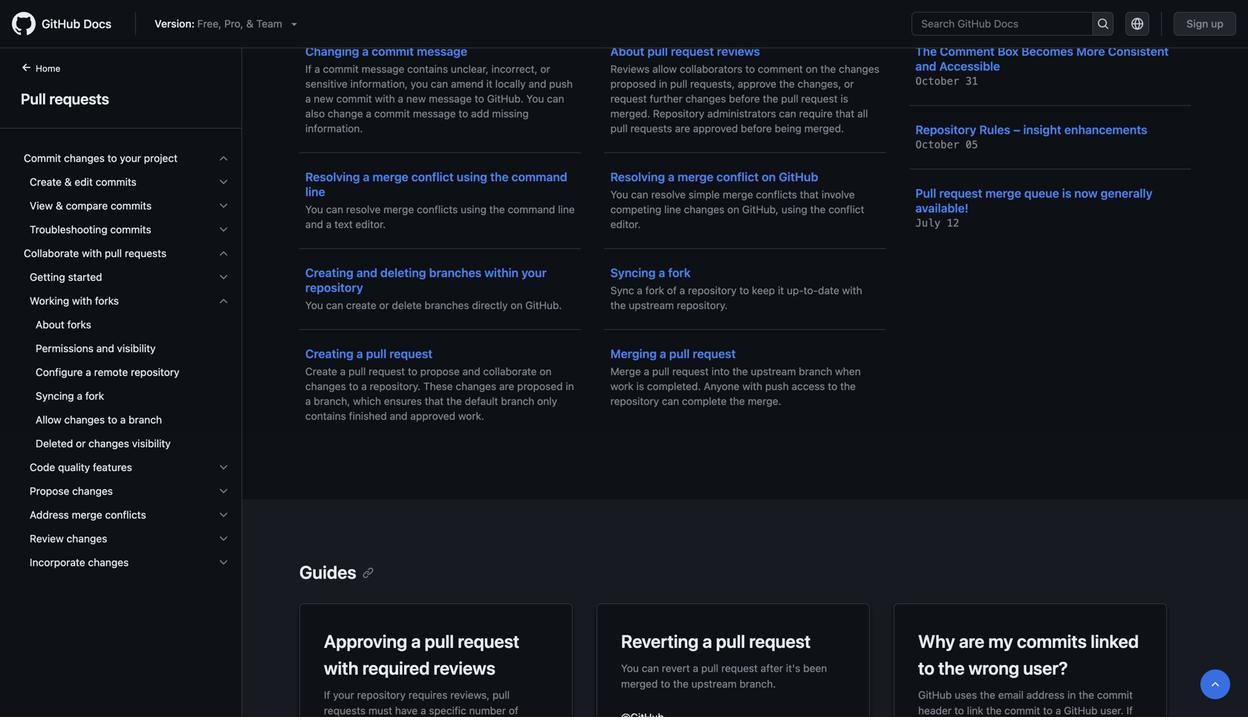 Task type: describe. For each thing, give the bounding box(es) containing it.
october inside "repository rules – insight enhancements october 05"
[[916, 139, 960, 151]]

must
[[369, 704, 392, 717]]

create inside 'creating a pull request create a pull request to propose and collaborate on changes to a repository. these changes are proposed in a branch, which ensures that the default branch only contains finished and approved work.'
[[305, 365, 337, 377]]

features
[[93, 461, 132, 473]]

on inside about pull request reviews reviews allow collaborators to comment on the changes proposed in pull requests, approve the changes, or request further changes before the pull request is merged. repository administrators can require that all pull requests are approved before being merged.
[[806, 63, 818, 75]]

sc 9kayk9 0 image for code quality features
[[218, 461, 230, 473]]

generally
[[1101, 186, 1153, 200]]

resolving for line
[[305, 170, 360, 184]]

a inside approving a pull request with required reviews
[[411, 631, 421, 652]]

propose changes button
[[18, 479, 236, 503]]

address merge conflicts button
[[18, 503, 236, 527]]

to up deleted or changes visibility
[[108, 414, 117, 426]]

changing a commit message if a commit message contains unclear, incorrect, or sensitive information, you can amend it locally and push a new commit with a new message to github. you can also change a commit message to add missing information.
[[305, 44, 573, 134]]

the down the anyone
[[730, 395, 745, 407]]

with inside 'syncing a fork sync a fork of a repository to keep it up-to-date with the upstream repository.'
[[842, 284, 862, 296]]

a inside resolving a merge conflict on github you can resolve simple merge conflicts that involve competing line changes on github, using the conflict editor.
[[668, 170, 675, 184]]

october inside the comment box becomes more consistent and accessible october 31
[[916, 75, 960, 87]]

approving a pull request with required reviews
[[324, 631, 520, 678]]

contains inside 'creating a pull request create a pull request to propose and collaborate on changes to a repository. these changes are proposed in a branch, which ensures that the default branch only contains finished and approved work.'
[[305, 410, 346, 422]]

branch inside 'creating a pull request create a pull request to propose and collaborate on changes to a repository. these changes are proposed in a branch, which ensures that the default branch only contains finished and approved work.'
[[501, 395, 534, 407]]

being
[[775, 122, 802, 134]]

collaborate with pull requests
[[24, 247, 167, 259]]

requests down home link
[[49, 90, 109, 107]]

is inside the pull request merge queue is now generally available! july 12
[[1062, 186, 1072, 200]]

a inside if your repository requires reviews, pull requests must have a specific number o
[[421, 704, 426, 717]]

proposed inside about pull request reviews reviews allow collaborators to comment on the changes proposed in pull requests, approve the changes, or request further changes before the pull request is merged. repository administrators can require that all pull requests are approved before being merged.
[[611, 78, 656, 90]]

reviews inside approving a pull request with required reviews
[[434, 658, 496, 678]]

message down you
[[413, 107, 456, 120]]

the down "comment"
[[779, 78, 795, 90]]

github. inside "creating and deleting branches within your repository you can create or delete branches directly on github."
[[525, 299, 562, 311]]

you inside resolving a merge conflict using the command line you can resolve merge conflicts using the command line and a text editor.
[[305, 203, 323, 215]]

conflicts inside dropdown button
[[105, 509, 146, 521]]

october 31 element
[[916, 75, 978, 87]]

it inside changing a commit message if a commit message contains unclear, incorrect, or sensitive information, you can amend it locally and push a new commit with a new message to github. you can also change a commit message to add missing information.
[[486, 78, 493, 90]]

on inside "creating and deleting branches within your repository you can create or delete branches directly on github."
[[511, 299, 523, 311]]

0 vertical spatial &
[[246, 17, 254, 30]]

2 new from the left
[[406, 93, 426, 105]]

2 horizontal spatial conflict
[[829, 203, 864, 215]]

specific
[[429, 704, 466, 717]]

github,
[[742, 203, 779, 215]]

these
[[423, 380, 453, 392]]

changes inside propose changes dropdown button
[[72, 485, 113, 497]]

you inside "creating and deleting branches within your repository you can create or delete branches directly on github."
[[305, 299, 323, 311]]

getting started
[[30, 271, 102, 283]]

or inside changing a commit message if a commit message contains unclear, incorrect, or sensitive information, you can amend it locally and push a new commit with a new message to github. you can also change a commit message to add missing information.
[[540, 63, 550, 75]]

repository inside 'syncing a fork sync a fork of a repository to keep it up-to-date with the upstream repository.'
[[688, 284, 737, 296]]

that inside about pull request reviews reviews allow collaborators to comment on the changes proposed in pull requests, approve the changes, or request further changes before the pull request is merged. repository administrators can require that all pull requests are approved before being merged.
[[836, 107, 855, 120]]

the up link
[[980, 689, 996, 701]]

0 vertical spatial before
[[729, 93, 760, 105]]

repository inside merging a pull request merge a pull request into the upstream branch when work is completed. anyone with push access to the repository can complete the merge.
[[611, 395, 659, 407]]

repository. inside 'syncing a fork sync a fork of a repository to keep it up-to-date with the upstream repository.'
[[677, 299, 728, 311]]

sc 9kayk9 0 image for collaborate with pull requests
[[218, 247, 230, 259]]

simple
[[689, 188, 720, 201]]

sign up link
[[1174, 12, 1236, 36]]

1 vertical spatial merged.
[[804, 122, 844, 134]]

address
[[30, 509, 69, 521]]

sc 9kayk9 0 image for troubleshooting commits
[[218, 224, 230, 236]]

sc 9kayk9 0 image for incorporate changes
[[218, 557, 230, 568]]

you can revert a pull request after it's been merged to the upstream branch.
[[621, 662, 827, 690]]

pull inside you can revert a pull request after it's been merged to the upstream branch.
[[701, 662, 719, 674]]

to left add
[[459, 107, 468, 120]]

push inside changing a commit message if a commit message contains unclear, incorrect, or sensitive information, you can amend it locally and push a new commit with a new message to github. you can also change a commit message to add missing information.
[[549, 78, 573, 90]]

fork for syncing a fork
[[85, 390, 104, 402]]

–
[[1013, 123, 1021, 137]]

troubleshooting commits button
[[18, 218, 236, 241]]

you inside you can revert a pull request after it's been merged to the upstream branch.
[[621, 662, 639, 674]]

or inside about pull request reviews reviews allow collaborators to comment on the changes proposed in pull requests, approve the changes, or request further changes before the pull request is merged. repository administrators can require that all pull requests are approved before being merged.
[[844, 78, 854, 90]]

user.
[[1101, 704, 1124, 717]]

merge inside the pull request merge queue is now generally available! july 12
[[986, 186, 1022, 200]]

been
[[803, 662, 827, 674]]

and down ensures
[[390, 410, 408, 422]]

changing
[[305, 44, 359, 58]]

syncing for syncing a fork
[[36, 390, 74, 402]]

0 vertical spatial command
[[512, 170, 567, 184]]

the inside 'syncing a fork sync a fork of a repository to keep it up-to-date with the upstream repository.'
[[611, 299, 626, 311]]

changes up branch,
[[305, 380, 346, 392]]

also
[[305, 107, 325, 120]]

Search GitHub Docs search field
[[913, 13, 1093, 35]]

troubleshooting
[[30, 223, 107, 236]]

on left github,
[[727, 203, 739, 215]]

can inside about pull request reviews reviews allow collaborators to comment on the changes proposed in pull requests, approve the changes, or request further changes before the pull request is merged. repository administrators can require that all pull requests are approved before being merged.
[[779, 107, 796, 120]]

guides
[[299, 562, 356, 583]]

message up information,
[[362, 63, 405, 75]]

contains inside changing a commit message if a commit message contains unclear, incorrect, or sensitive information, you can amend it locally and push a new commit with a new message to github. you can also change a commit message to add missing information.
[[407, 63, 448, 75]]

resolve inside resolving a merge conflict using the command line you can resolve merge conflicts using the command line and a text editor.
[[346, 203, 381, 215]]

syncing for syncing a fork sync a fork of a repository to keep it up-to-date with the upstream repository.
[[611, 266, 656, 280]]

work.
[[458, 410, 484, 422]]

resolving a merge conflict on github you can resolve simple merge conflicts that involve competing line changes on github, using the conflict editor.
[[611, 170, 864, 230]]

triangle down image
[[288, 18, 300, 30]]

complete
[[682, 395, 727, 407]]

1 new from the left
[[314, 93, 334, 105]]

changes up the default
[[456, 380, 496, 392]]

resolve inside resolving a merge conflict on github you can resolve simple merge conflicts that involve competing line changes on github, using the conflict editor.
[[651, 188, 686, 201]]

branch inside merging a pull request merge a pull request into the upstream branch when work is completed. anyone with push access to the repository can complete the merge.
[[799, 365, 832, 377]]

within
[[485, 266, 519, 280]]

creating for repository
[[305, 266, 354, 280]]

scroll to top image
[[1210, 678, 1222, 690]]

branch.
[[740, 678, 776, 690]]

with inside merging a pull request merge a pull request into the upstream branch when work is completed. anyone with push access to the repository can complete the merge.
[[742, 380, 763, 392]]

github inside github docs link
[[42, 17, 80, 31]]

conflicts inside resolving a merge conflict using the command line you can resolve merge conflicts using the command line and a text editor.
[[417, 203, 458, 215]]

commit changes to your project button
[[18, 146, 236, 170]]

commit down changing
[[323, 63, 359, 75]]

it's
[[786, 662, 801, 674]]

commits for create & edit commits
[[96, 176, 137, 188]]

docs
[[83, 17, 112, 31]]

commit up information,
[[372, 44, 414, 58]]

syncing a fork
[[36, 390, 104, 402]]

the down the 'missing'
[[490, 170, 509, 184]]

1 horizontal spatial fork
[[646, 284, 664, 296]]

to inside dropdown button
[[107, 152, 117, 164]]

linked
[[1091, 631, 1139, 652]]

repository inside if your repository requires reviews, pull requests must have a specific number o
[[357, 689, 406, 701]]

getting
[[30, 271, 65, 283]]

0 horizontal spatial line
[[305, 185, 325, 199]]

repository inside about pull request reviews reviews allow collaborators to comment on the changes proposed in pull requests, approve the changes, or request further changes before the pull request is merged. repository administrators can require that all pull requests are approved before being merged.
[[653, 107, 705, 120]]

requests,
[[690, 78, 735, 90]]

31
[[966, 75, 978, 87]]

sync
[[611, 284, 634, 296]]

and up the default
[[463, 365, 480, 377]]

edit
[[75, 176, 93, 188]]

amend
[[451, 78, 484, 90]]

to inside why are my commits linked to the wrong user?
[[918, 658, 935, 678]]

keep
[[752, 284, 775, 296]]

conflicts inside resolving a merge conflict on github you can resolve simple merge conflicts that involve competing line changes on github, using the conflict editor.
[[756, 188, 797, 201]]

that inside 'creating a pull request create a pull request to propose and collaborate on changes to a repository. these changes are proposed in a branch, which ensures that the default branch only contains finished and approved work.'
[[425, 395, 444, 407]]

with inside "dropdown button"
[[72, 295, 92, 307]]

the right the address
[[1079, 689, 1094, 701]]

conflict for using
[[411, 170, 454, 184]]

to left link
[[955, 704, 964, 717]]

pull for pull requests
[[21, 90, 46, 107]]

view
[[30, 200, 53, 212]]

request up "propose"
[[390, 347, 433, 361]]

request up ensures
[[369, 365, 405, 377]]

forks inside "dropdown button"
[[95, 295, 119, 307]]

create & edit commits
[[30, 176, 137, 188]]

the right link
[[986, 704, 1002, 717]]

started
[[68, 271, 102, 283]]

approve
[[738, 78, 777, 90]]

have
[[395, 704, 418, 717]]

available!
[[916, 201, 969, 215]]

request down reviews
[[611, 93, 647, 105]]

fork for syncing a fork sync a fork of a repository to keep it up-to-date with the upstream repository.
[[668, 266, 691, 280]]

sc 9kayk9 0 image for view & compare commits
[[218, 200, 230, 212]]

can inside you can revert a pull request after it's been merged to the upstream branch.
[[642, 662, 659, 674]]

repository rules – insight enhancements october 05
[[916, 123, 1148, 151]]

1 vertical spatial before
[[741, 122, 772, 134]]

message down amend
[[429, 93, 472, 105]]

merge inside dropdown button
[[72, 509, 102, 521]]

commit up change on the left top
[[336, 93, 372, 105]]

propose
[[30, 485, 69, 497]]

request down 'changes,'
[[801, 93, 838, 105]]

reviews inside about pull request reviews reviews allow collaborators to comment on the changes proposed in pull requests, approve the changes, or request further changes before the pull request is merged. repository administrators can require that all pull requests are approved before being merged.
[[717, 44, 760, 58]]

that inside resolving a merge conflict on github you can resolve simple merge conflicts that involve competing line changes on github, using the conflict editor.
[[800, 188, 819, 201]]

are inside why are my commits linked to the wrong user?
[[959, 631, 985, 652]]

configure
[[36, 366, 83, 378]]

& for view & compare commits
[[56, 200, 63, 212]]

create & edit commits button
[[18, 170, 236, 194]]

queue
[[1024, 186, 1059, 200]]

my
[[989, 631, 1013, 652]]

july
[[916, 217, 941, 229]]

the inside you can revert a pull request after it's been merged to the upstream branch.
[[673, 678, 689, 690]]

requests inside about pull request reviews reviews allow collaborators to comment on the changes proposed in pull requests, approve the changes, or request further changes before the pull request is merged. repository administrators can require that all pull requests are approved before being merged.
[[631, 122, 672, 134]]

the up 'changes,'
[[821, 63, 836, 75]]

access
[[792, 380, 825, 392]]

pull for pull request merge queue is now generally available! july 12
[[916, 186, 936, 200]]

incorporate changes button
[[18, 551, 236, 574]]

finished
[[349, 410, 387, 422]]

configure a remote repository
[[36, 366, 179, 378]]

github docs link
[[12, 12, 123, 36]]

deleted
[[36, 437, 73, 450]]

to left "propose"
[[408, 365, 418, 377]]

the comment box becomes more consistent and accessible october 31
[[916, 44, 1169, 87]]

github. inside changing a commit message if a commit message contains unclear, incorrect, or sensitive information, you can amend it locally and push a new commit with a new message to github. you can also change a commit message to add missing information.
[[487, 93, 524, 105]]

using down add
[[457, 170, 487, 184]]

commit down "email"
[[1005, 704, 1040, 717]]

github up header
[[918, 689, 952, 701]]

changes down "requests,"
[[686, 93, 726, 105]]

box
[[998, 44, 1019, 58]]

the down approve
[[763, 93, 779, 105]]

link
[[967, 704, 984, 717]]

or inside pull requests element
[[76, 437, 86, 450]]

code
[[30, 461, 55, 473]]

about for pull
[[611, 44, 645, 58]]

is inside merging a pull request merge a pull request into the upstream branch when work is completed. anyone with push access to the repository can complete the merge.
[[636, 380, 644, 392]]

approved inside about pull request reviews reviews allow collaborators to comment on the changes proposed in pull requests, approve the changes, or request further changes before the pull request is merged. repository administrators can require that all pull requests are approved before being merged.
[[693, 122, 738, 134]]

incorporate
[[30, 556, 85, 568]]

anyone
[[704, 380, 740, 392]]

only
[[537, 395, 557, 407]]

the up within
[[489, 203, 505, 215]]

creating a pull request create a pull request to propose and collaborate on changes to a repository. these changes are proposed in a branch, which ensures that the default branch only contains finished and approved work.
[[305, 347, 574, 422]]

sc 9kayk9 0 image for create & edit commits
[[218, 176, 230, 188]]

in inside about pull request reviews reviews allow collaborators to comment on the changes proposed in pull requests, approve the changes, or request further changes before the pull request is merged. repository administrators can require that all pull requests are approved before being merged.
[[659, 78, 667, 90]]

upstream inside merging a pull request merge a pull request into the upstream branch when work is completed. anyone with push access to the repository can complete the merge.
[[751, 365, 796, 377]]

requires
[[409, 689, 448, 701]]

after
[[761, 662, 783, 674]]

sign
[[1187, 17, 1209, 30]]

pull requests element
[[0, 60, 242, 716]]

header
[[918, 704, 952, 717]]

to up which at left
[[349, 380, 359, 392]]

up-
[[787, 284, 804, 296]]

commit changes to your project element containing commit changes to your project
[[12, 146, 241, 241]]

which
[[353, 395, 381, 407]]

and inside "creating and deleting branches within your repository you can create or delete branches directly on github."
[[357, 266, 378, 280]]

review
[[30, 532, 64, 545]]

consistent
[[1108, 44, 1169, 58]]

commits for view & compare commits
[[111, 200, 152, 212]]

branch inside pull requests element
[[129, 414, 162, 426]]

to up add
[[475, 93, 484, 105]]

information,
[[350, 78, 408, 90]]

0 horizontal spatial forks
[[67, 318, 91, 331]]

editor. inside resolving a merge conflict on github you can resolve simple merge conflicts that involve competing line changes on github, using the conflict editor.
[[611, 218, 641, 230]]

and inside resolving a merge conflict using the command line you can resolve merge conflicts using the command line and a text editor.
[[305, 218, 323, 230]]

merging
[[611, 347, 657, 361]]

remote
[[94, 366, 128, 378]]



Task type: locate. For each thing, give the bounding box(es) containing it.
select language: current language is english image
[[1132, 18, 1144, 30]]

conflict for on
[[717, 170, 759, 184]]

incorporate changes
[[30, 556, 129, 568]]

collaborate with pull requests element
[[12, 241, 241, 574], [12, 265, 241, 574]]

working with forks element containing working with forks
[[12, 289, 241, 455]]

creating up create
[[305, 266, 354, 280]]

repository down permissions and visibility link at the left
[[131, 366, 179, 378]]

1 vertical spatial &
[[64, 176, 72, 188]]

permissions and visibility
[[36, 342, 156, 354]]

using up within
[[461, 203, 487, 215]]

8 sc 9kayk9 0 image from the top
[[218, 557, 230, 568]]

0 vertical spatial if
[[305, 63, 312, 75]]

incorrect,
[[492, 63, 538, 75]]

enhancements
[[1065, 123, 1148, 137]]

creating inside 'creating a pull request create a pull request to propose and collaborate on changes to a repository. these changes are proposed in a branch, which ensures that the default branch only contains finished and approved work.'
[[305, 347, 354, 361]]

october
[[916, 75, 960, 87], [916, 139, 960, 151]]

1 working with forks element from the top
[[12, 289, 241, 455]]

repository. up into
[[677, 299, 728, 311]]

locally
[[495, 78, 526, 90]]

0 vertical spatial in
[[659, 78, 667, 90]]

requests left must
[[324, 704, 366, 717]]

1 horizontal spatial in
[[659, 78, 667, 90]]

changes up the edit
[[64, 152, 105, 164]]

changes inside review changes dropdown button
[[67, 532, 107, 545]]

1 vertical spatial pull
[[916, 186, 936, 200]]

merged. down further
[[611, 107, 650, 120]]

1 resolving from the left
[[305, 170, 360, 184]]

to-
[[804, 284, 818, 296]]

request inside you can revert a pull request after it's been merged to the upstream branch.
[[721, 662, 758, 674]]

if down 'approving'
[[324, 689, 330, 701]]

request up 'collaborators'
[[671, 44, 714, 58]]

and right 'locally'
[[529, 78, 546, 90]]

to down why
[[918, 658, 935, 678]]

sc 9kayk9 0 image for getting started
[[218, 271, 230, 283]]

branch down syncing a fork link
[[129, 414, 162, 426]]

reviews,
[[450, 689, 490, 701]]

creating and deleting branches within your repository you can create or delete branches directly on github.
[[305, 266, 562, 311]]

revert
[[662, 662, 690, 674]]

with down information,
[[375, 93, 395, 105]]

2 vertical spatial fork
[[85, 390, 104, 402]]

1 vertical spatial is
[[1062, 186, 1072, 200]]

2 editor. from the left
[[611, 218, 641, 230]]

to down the address
[[1043, 704, 1053, 717]]

reverting
[[621, 631, 699, 652]]

add
[[471, 107, 489, 120]]

0 horizontal spatial upstream
[[629, 299, 674, 311]]

1 horizontal spatial conflicts
[[417, 203, 458, 215]]

1 vertical spatial proposed
[[517, 380, 563, 392]]

a inside github uses the email address in the commit header to link the commit to a github user. i
[[1056, 704, 1061, 717]]

line
[[305, 185, 325, 199], [558, 203, 575, 215], [664, 203, 681, 215]]

0 vertical spatial upstream
[[629, 299, 674, 311]]

collaborate with pull requests element containing getting started
[[12, 265, 241, 574]]

a
[[362, 44, 369, 58], [315, 63, 320, 75], [305, 93, 311, 105], [398, 93, 403, 105], [366, 107, 372, 120], [363, 170, 370, 184], [668, 170, 675, 184], [326, 218, 332, 230], [659, 266, 665, 280], [637, 284, 643, 296], [680, 284, 685, 296], [357, 347, 363, 361], [660, 347, 666, 361], [340, 365, 346, 377], [644, 365, 650, 377], [86, 366, 91, 378], [361, 380, 367, 392], [77, 390, 82, 402], [305, 395, 311, 407], [120, 414, 126, 426], [411, 631, 421, 652], [703, 631, 712, 652], [693, 662, 699, 674], [421, 704, 426, 717], [1056, 704, 1061, 717]]

october left 05
[[916, 139, 960, 151]]

unclear,
[[451, 63, 489, 75]]

05
[[966, 139, 978, 151]]

1 vertical spatial if
[[324, 689, 330, 701]]

is right work
[[636, 380, 644, 392]]

working with forks element for getting started
[[12, 289, 241, 455]]

1 horizontal spatial line
[[558, 203, 575, 215]]

about down working
[[36, 318, 65, 331]]

message up unclear,
[[417, 44, 467, 58]]

0 horizontal spatial conflict
[[411, 170, 454, 184]]

1 vertical spatial in
[[566, 380, 574, 392]]

insight
[[1023, 123, 1062, 137]]

push up merge.
[[765, 380, 789, 392]]

collaborate
[[24, 247, 79, 259]]

0 vertical spatial create
[[30, 176, 62, 188]]

sc 9kayk9 0 image inside incorporate changes dropdown button
[[218, 557, 230, 568]]

troubleshooting commits
[[30, 223, 151, 236]]

2 sc 9kayk9 0 image from the top
[[218, 295, 230, 307]]

resolving up competing
[[611, 170, 665, 184]]

reviews up reviews,
[[434, 658, 496, 678]]

1 horizontal spatial editor.
[[611, 218, 641, 230]]

syncing
[[611, 266, 656, 280], [36, 390, 74, 402]]

can inside merging a pull request merge a pull request into the upstream branch when work is completed. anyone with push access to the repository can complete the merge.
[[662, 395, 679, 407]]

permissions
[[36, 342, 94, 354]]

syncing inside pull requests element
[[36, 390, 74, 402]]

deleted or changes visibility
[[36, 437, 171, 450]]

1 horizontal spatial forks
[[95, 295, 119, 307]]

& for create & edit commits
[[64, 176, 72, 188]]

pull inside if your repository requires reviews, pull requests must have a specific number o
[[493, 689, 510, 701]]

0 horizontal spatial resolve
[[346, 203, 381, 215]]

fork left 'of'
[[646, 284, 664, 296]]

propose
[[420, 365, 460, 377]]

1 vertical spatial repository.
[[370, 380, 421, 392]]

deleted or changes visibility link
[[18, 432, 236, 455]]

about forks
[[36, 318, 91, 331]]

on inside 'creating a pull request create a pull request to propose and collaborate on changes to a repository. these changes are proposed in a branch, which ensures that the default branch only contains finished and approved work.'
[[540, 365, 552, 377]]

0 horizontal spatial create
[[30, 176, 62, 188]]

upstream down reverting a pull request
[[692, 678, 737, 690]]

branch
[[799, 365, 832, 377], [501, 395, 534, 407], [129, 414, 162, 426]]

that left the all
[[836, 107, 855, 120]]

your inside if your repository requires reviews, pull requests must have a specific number o
[[333, 689, 354, 701]]

are down further
[[675, 122, 690, 134]]

upstream inside you can revert a pull request after it's been merged to the upstream branch.
[[692, 678, 737, 690]]

about inside working with forks element
[[36, 318, 65, 331]]

1 horizontal spatial reviews
[[717, 44, 760, 58]]

sc 9kayk9 0 image inside getting started dropdown button
[[218, 271, 230, 283]]

requests inside if your repository requires reviews, pull requests must have a specific number o
[[324, 704, 366, 717]]

requests down troubleshooting commits dropdown button
[[125, 247, 167, 259]]

line inside resolving a merge conflict on github you can resolve simple merge conflicts that involve competing line changes on github, using the conflict editor.
[[664, 203, 681, 215]]

guides link
[[299, 562, 374, 583]]

upstream inside 'syncing a fork sync a fork of a repository to keep it up-to-date with the upstream repository.'
[[629, 299, 674, 311]]

2 horizontal spatial your
[[522, 266, 547, 280]]

branch up access
[[799, 365, 832, 377]]

tooltip
[[1201, 669, 1230, 699]]

request inside the pull request merge queue is now generally available! july 12
[[939, 186, 983, 200]]

view & compare commits
[[30, 200, 152, 212]]

github left user.
[[1064, 704, 1098, 717]]

sensitive
[[305, 78, 348, 90]]

repository inside "repository rules – insight enhancements october 05"
[[916, 123, 977, 137]]

1 horizontal spatial &
[[64, 176, 72, 188]]

0 vertical spatial forks
[[95, 295, 119, 307]]

0 horizontal spatial new
[[314, 93, 334, 105]]

and up create
[[357, 266, 378, 280]]

repository up create
[[305, 280, 363, 295]]

2 horizontal spatial is
[[1062, 186, 1072, 200]]

1 horizontal spatial if
[[324, 689, 330, 701]]

and left text
[[305, 218, 323, 230]]

0 horizontal spatial syncing
[[36, 390, 74, 402]]

0 horizontal spatial approved
[[410, 410, 455, 422]]

why are my commits linked to the wrong user?
[[918, 631, 1139, 678]]

quality
[[58, 461, 90, 473]]

october 05 element
[[916, 139, 978, 151]]

0 horizontal spatial conflicts
[[105, 509, 146, 521]]

the inside 'creating a pull request create a pull request to propose and collaborate on changes to a repository. these changes are proposed in a branch, which ensures that the default branch only contains finished and approved work.'
[[447, 395, 462, 407]]

1 vertical spatial are
[[499, 380, 514, 392]]

2 vertical spatial is
[[636, 380, 644, 392]]

merged
[[621, 678, 658, 690]]

with right date
[[842, 284, 862, 296]]

commit changes to your project element
[[12, 146, 241, 241], [12, 170, 241, 241]]

number
[[469, 704, 506, 717]]

1 horizontal spatial resolving
[[611, 170, 665, 184]]

repository. inside 'creating a pull request create a pull request to propose and collaborate on changes to a repository. these changes are proposed in a branch, which ensures that the default branch only contains finished and approved work.'
[[370, 380, 421, 392]]

july 12 element
[[916, 217, 960, 229]]

1 vertical spatial creating
[[305, 347, 354, 361]]

can inside resolving a merge conflict using the command line you can resolve merge conflicts using the command line and a text editor.
[[326, 203, 343, 215]]

sc 9kayk9 0 image inside troubleshooting commits dropdown button
[[218, 224, 230, 236]]

pull inside dropdown button
[[105, 247, 122, 259]]

0 vertical spatial branches
[[429, 266, 482, 280]]

2 vertical spatial branch
[[129, 414, 162, 426]]

line right competing
[[664, 203, 681, 215]]

using right github,
[[782, 203, 808, 215]]

repository inside "creating and deleting branches within your repository you can create or delete branches directly on github."
[[305, 280, 363, 295]]

1 vertical spatial command
[[508, 203, 555, 215]]

october down the
[[916, 75, 960, 87]]

working with forks button
[[18, 289, 236, 313]]

changes down review changes dropdown button
[[88, 556, 129, 568]]

changes down "address merge conflicts"
[[67, 532, 107, 545]]

on
[[806, 63, 818, 75], [762, 170, 776, 184], [727, 203, 739, 215], [511, 299, 523, 311], [540, 365, 552, 377]]

your right within
[[522, 266, 547, 280]]

collaborate
[[483, 365, 537, 377]]

0 horizontal spatial github.
[[487, 93, 524, 105]]

1 vertical spatial contains
[[305, 410, 346, 422]]

0 vertical spatial is
[[841, 93, 848, 105]]

delete
[[392, 299, 422, 311]]

2 vertical spatial your
[[333, 689, 354, 701]]

sc 9kayk9 0 image inside review changes dropdown button
[[218, 533, 230, 545]]

configure a remote repository link
[[18, 360, 236, 384]]

request up the after
[[749, 631, 811, 652]]

uses
[[955, 689, 977, 701]]

on up github,
[[762, 170, 776, 184]]

branch left only
[[501, 395, 534, 407]]

sc 9kayk9 0 image for review changes
[[218, 533, 230, 545]]

request up completed.
[[672, 365, 709, 377]]

and inside the comment box becomes more consistent and accessible october 31
[[916, 59, 937, 73]]

0 vertical spatial conflicts
[[756, 188, 797, 201]]

github down "being"
[[779, 170, 818, 184]]

repository right 'of'
[[688, 284, 737, 296]]

2 sc 9kayk9 0 image from the top
[[218, 200, 230, 212]]

merge.
[[748, 395, 781, 407]]

create inside create & edit commits dropdown button
[[30, 176, 62, 188]]

0 horizontal spatial &
[[56, 200, 63, 212]]

about pull request reviews reviews allow collaborators to comment on the changes proposed in pull requests, approve the changes, or request further changes before the pull request is merged. repository administrators can require that all pull requests are approved before being merged.
[[611, 44, 880, 134]]

commits up user?
[[1017, 631, 1087, 652]]

command up within
[[508, 203, 555, 215]]

commit up user.
[[1097, 689, 1133, 701]]

your inside "creating and deleting branches within your repository you can create or delete branches directly on github."
[[522, 266, 547, 280]]

sc 9kayk9 0 image for propose changes
[[218, 485, 230, 497]]

to down the "revert"
[[661, 678, 670, 690]]

collaborate with pull requests button
[[18, 241, 236, 265]]

ensures
[[384, 395, 422, 407]]

0 vertical spatial october
[[916, 75, 960, 87]]

working with forks element for working with forks
[[12, 313, 241, 455]]

your down 'approving'
[[333, 689, 354, 701]]

2 commit changes to your project element from the top
[[12, 170, 241, 241]]

repository inside pull requests element
[[131, 366, 179, 378]]

4 sc 9kayk9 0 image from the top
[[218, 509, 230, 521]]

2 collaborate with pull requests element from the top
[[12, 265, 241, 574]]

0 vertical spatial resolve
[[651, 188, 686, 201]]

1 vertical spatial repository
[[916, 123, 977, 137]]

0 horizontal spatial repository.
[[370, 380, 421, 392]]

using inside resolving a merge conflict on github you can resolve simple merge conflicts that involve competing line changes on github, using the conflict editor.
[[782, 203, 808, 215]]

or up "code quality features"
[[76, 437, 86, 450]]

changes up 'changes,'
[[839, 63, 880, 75]]

visibility inside deleted or changes visibility link
[[132, 437, 171, 450]]

approved inside 'creating a pull request create a pull request to propose and collaborate on changes to a repository. these changes are proposed in a branch, which ensures that the default branch only contains finished and approved work.'
[[410, 410, 455, 422]]

1 horizontal spatial upstream
[[692, 678, 737, 690]]

0 vertical spatial fork
[[668, 266, 691, 280]]

2 horizontal spatial branch
[[799, 365, 832, 377]]

commit changes to your project
[[24, 152, 178, 164]]

sc 9kayk9 0 image for working with forks
[[218, 295, 230, 307]]

0 vertical spatial push
[[549, 78, 573, 90]]

in inside 'creating a pull request create a pull request to propose and collaborate on changes to a repository. these changes are proposed in a branch, which ensures that the default branch only contains finished and approved work.'
[[566, 380, 574, 392]]

completed.
[[647, 380, 701, 392]]

resolving a merge conflict using the command line you can resolve merge conflicts using the command line and a text editor.
[[305, 170, 575, 230]]

commit down information,
[[374, 107, 410, 120]]

sc 9kayk9 0 image inside commit changes to your project dropdown button
[[218, 152, 230, 164]]

1 editor. from the left
[[356, 218, 386, 230]]

1 horizontal spatial github.
[[525, 299, 562, 311]]

commits down the view & compare commits dropdown button
[[110, 223, 151, 236]]

1 creating from the top
[[305, 266, 354, 280]]

0 vertical spatial that
[[836, 107, 855, 120]]

1 collaborate with pull requests element from the top
[[12, 241, 241, 574]]

collaborate with pull requests element for the commit changes to your project element containing create & edit commits
[[12, 241, 241, 574]]

2 vertical spatial &
[[56, 200, 63, 212]]

about for forks
[[36, 318, 65, 331]]

and inside changing a commit message if a commit message contains unclear, incorrect, or sensitive information, you can amend it locally and push a new commit with a new message to github. you can also change a commit message to add missing information.
[[529, 78, 546, 90]]

1 horizontal spatial merged.
[[804, 122, 844, 134]]

working with forks element containing about forks
[[12, 313, 241, 455]]

sign up
[[1187, 17, 1224, 30]]

1 sc 9kayk9 0 image from the top
[[218, 176, 230, 188]]

2 horizontal spatial in
[[1068, 689, 1076, 701]]

2 working with forks element from the top
[[12, 313, 241, 455]]

1 horizontal spatial it
[[778, 284, 784, 296]]

1 vertical spatial resolve
[[346, 203, 381, 215]]

with down 'approving'
[[324, 658, 359, 678]]

1 vertical spatial reviews
[[434, 658, 496, 678]]

1 horizontal spatial contains
[[407, 63, 448, 75]]

request inside approving a pull request with required reviews
[[458, 631, 520, 652]]

working
[[30, 295, 69, 307]]

to inside merging a pull request merge a pull request into the upstream branch when work is completed. anyone with push access to the repository can complete the merge.
[[828, 380, 838, 392]]

with down troubleshooting commits on the top left
[[82, 247, 102, 259]]

if your repository requires reviews, pull requests must have a specific number o
[[324, 689, 534, 717]]

home
[[36, 63, 60, 74]]

creating for pull
[[305, 347, 354, 361]]

1 horizontal spatial new
[[406, 93, 426, 105]]

0 vertical spatial branch
[[799, 365, 832, 377]]

0 horizontal spatial fork
[[85, 390, 104, 402]]

1 horizontal spatial branch
[[501, 395, 534, 407]]

the right into
[[733, 365, 748, 377]]

you inside resolving a merge conflict on github you can resolve simple merge conflicts that involve competing line changes on github, using the conflict editor.
[[611, 188, 628, 201]]

to down the when
[[828, 380, 838, 392]]

sc 9kayk9 0 image inside propose changes dropdown button
[[218, 485, 230, 497]]

in right the address
[[1068, 689, 1076, 701]]

0 vertical spatial github.
[[487, 93, 524, 105]]

proposed up only
[[517, 380, 563, 392]]

0 horizontal spatial your
[[120, 152, 141, 164]]

to inside about pull request reviews reviews allow collaborators to comment on the changes proposed in pull requests, approve the changes, or request further changes before the pull request is merged. repository administrators can require that all pull requests are approved before being merged.
[[746, 63, 755, 75]]

you
[[411, 78, 428, 90]]

1 vertical spatial github.
[[525, 299, 562, 311]]

your inside dropdown button
[[120, 152, 141, 164]]

with inside approving a pull request with required reviews
[[324, 658, 359, 678]]

2 vertical spatial that
[[425, 395, 444, 407]]

& right view
[[56, 200, 63, 212]]

1 horizontal spatial pull
[[916, 186, 936, 200]]

approved
[[693, 122, 738, 134], [410, 410, 455, 422]]

1 commit changes to your project element from the top
[[12, 146, 241, 241]]

1 horizontal spatial proposed
[[611, 78, 656, 90]]

create
[[30, 176, 62, 188], [305, 365, 337, 377]]

the
[[821, 63, 836, 75], [779, 78, 795, 90], [763, 93, 779, 105], [490, 170, 509, 184], [489, 203, 505, 215], [810, 203, 826, 215], [611, 299, 626, 311], [733, 365, 748, 377], [840, 380, 856, 392], [447, 395, 462, 407], [730, 395, 745, 407], [938, 658, 965, 678], [673, 678, 689, 690], [980, 689, 996, 701], [1079, 689, 1094, 701], [986, 704, 1002, 717]]

working with forks element
[[12, 289, 241, 455], [12, 313, 241, 455]]

in left work
[[566, 380, 574, 392]]

competing
[[611, 203, 662, 215]]

0 vertical spatial syncing
[[611, 266, 656, 280]]

requests
[[49, 90, 109, 107], [631, 122, 672, 134], [125, 247, 167, 259], [324, 704, 366, 717]]

required
[[362, 658, 430, 678]]

1 horizontal spatial resolve
[[651, 188, 686, 201]]

2 october from the top
[[916, 139, 960, 151]]

1 vertical spatial about
[[36, 318, 65, 331]]

in inside github uses the email address in the commit header to link the commit to a github user. i
[[1068, 689, 1076, 701]]

free,
[[197, 17, 222, 30]]

1 vertical spatial approved
[[410, 410, 455, 422]]

syncing up sync
[[611, 266, 656, 280]]

pull request merge queue is now generally available! july 12
[[916, 186, 1153, 229]]

in
[[659, 78, 667, 90], [566, 380, 574, 392], [1068, 689, 1076, 701]]

commits down commit changes to your project dropdown button at the top left
[[96, 176, 137, 188]]

merge
[[611, 365, 641, 377]]

branches
[[429, 266, 482, 280], [425, 299, 469, 311]]

pull inside approving a pull request with required reviews
[[425, 631, 454, 652]]

you
[[526, 93, 544, 105], [611, 188, 628, 201], [305, 203, 323, 215], [305, 299, 323, 311], [621, 662, 639, 674]]

fork up allow changes to a branch
[[85, 390, 104, 402]]

0 horizontal spatial are
[[499, 380, 514, 392]]

it left up-
[[778, 284, 784, 296]]

pull requests
[[21, 90, 109, 107]]

1 horizontal spatial conflict
[[717, 170, 759, 184]]

visibility down about forks link
[[117, 342, 156, 354]]

3 sc 9kayk9 0 image from the top
[[218, 224, 230, 236]]

if inside changing a commit message if a commit message contains unclear, incorrect, or sensitive information, you can amend it locally and push a new commit with a new message to github. you can also change a commit message to add missing information.
[[305, 63, 312, 75]]

into
[[712, 365, 730, 377]]

pull up available!
[[916, 186, 936, 200]]

0 horizontal spatial reviews
[[434, 658, 496, 678]]

it inside 'syncing a fork sync a fork of a repository to keep it up-to-date with the upstream repository.'
[[778, 284, 784, 296]]

proposed inside 'creating a pull request create a pull request to propose and collaborate on changes to a repository. these changes are proposed in a branch, which ensures that the default branch only contains finished and approved work.'
[[517, 380, 563, 392]]

push right 'locally'
[[549, 78, 573, 90]]

0 horizontal spatial in
[[566, 380, 574, 392]]

fork inside pull requests element
[[85, 390, 104, 402]]

0 horizontal spatial that
[[425, 395, 444, 407]]

1 horizontal spatial are
[[675, 122, 690, 134]]

request up branch.
[[721, 662, 758, 674]]

about
[[611, 44, 645, 58], [36, 318, 65, 331]]

2 vertical spatial conflicts
[[105, 509, 146, 521]]

address merge conflicts
[[30, 509, 146, 521]]

if
[[305, 63, 312, 75], [324, 689, 330, 701]]

0 vertical spatial merged.
[[611, 107, 650, 120]]

if inside if your repository requires reviews, pull requests must have a specific number o
[[324, 689, 330, 701]]

requests inside dropdown button
[[125, 247, 167, 259]]

1 vertical spatial branch
[[501, 395, 534, 407]]

version:
[[155, 17, 195, 30]]

1 vertical spatial it
[[778, 284, 784, 296]]

1 horizontal spatial repository
[[916, 123, 977, 137]]

editor. inside resolving a merge conflict using the command line you can resolve merge conflicts using the command line and a text editor.
[[356, 218, 386, 230]]

1 vertical spatial syncing
[[36, 390, 74, 402]]

changes inside deleted or changes visibility link
[[89, 437, 129, 450]]

create down the commit
[[30, 176, 62, 188]]

1 horizontal spatial is
[[841, 93, 848, 105]]

text
[[335, 218, 353, 230]]

changes inside allow changes to a branch link
[[64, 414, 105, 426]]

resolving inside resolving a merge conflict on github you can resolve simple merge conflicts that involve competing line changes on github, using the conflict editor.
[[611, 170, 665, 184]]

sc 9kayk9 0 image
[[218, 176, 230, 188], [218, 200, 230, 212], [218, 224, 230, 236], [218, 247, 230, 259], [218, 271, 230, 283], [218, 485, 230, 497], [218, 533, 230, 545], [218, 557, 230, 568]]

reviews
[[611, 63, 650, 75]]

pro,
[[224, 17, 243, 30]]

commits for why are my commits linked to the wrong user?
[[1017, 631, 1087, 652]]

are left my
[[959, 631, 985, 652]]

sc 9kayk9 0 image inside create & edit commits dropdown button
[[218, 176, 230, 188]]

github
[[42, 17, 80, 31], [779, 170, 818, 184], [918, 689, 952, 701], [1064, 704, 1098, 717]]

can
[[431, 78, 448, 90], [547, 93, 564, 105], [779, 107, 796, 120], [631, 188, 648, 201], [326, 203, 343, 215], [326, 299, 343, 311], [662, 395, 679, 407], [642, 662, 659, 674]]

to inside 'syncing a fork sync a fork of a repository to keep it up-to-date with the upstream repository.'
[[740, 284, 749, 296]]

0 horizontal spatial pull
[[21, 90, 46, 107]]

search image
[[1097, 18, 1109, 30]]

changes inside incorporate changes dropdown button
[[88, 556, 129, 568]]

resolving for can
[[611, 170, 665, 184]]

date
[[818, 284, 839, 296]]

collaborate with pull requests element containing collaborate with pull requests
[[12, 241, 241, 574]]

repository up "october 05" element
[[916, 123, 977, 137]]

to inside you can revert a pull request after it's been merged to the upstream branch.
[[661, 678, 670, 690]]

the inside resolving a merge conflict on github you can resolve simple merge conflicts that involve competing line changes on github, using the conflict editor.
[[810, 203, 826, 215]]

can inside resolving a merge conflict on github you can resolve simple merge conflicts that involve competing line changes on github, using the conflict editor.
[[631, 188, 648, 201]]

1 october from the top
[[916, 75, 960, 87]]

2 vertical spatial in
[[1068, 689, 1076, 701]]

it left 'locally'
[[486, 78, 493, 90]]

collaborate with pull requests element for the commit changes to your project element containing commit changes to your project
[[12, 265, 241, 574]]

6 sc 9kayk9 0 image from the top
[[218, 485, 230, 497]]

is inside about pull request reviews reviews allow collaborators to comment on the changes proposed in pull requests, approve the changes, or request further changes before the pull request is merged. repository administrators can require that all pull requests are approved before being merged.
[[841, 93, 848, 105]]

syncing inside 'syncing a fork sync a fork of a repository to keep it up-to-date with the upstream repository.'
[[611, 266, 656, 280]]

1 sc 9kayk9 0 image from the top
[[218, 152, 230, 164]]

changes up features
[[89, 437, 129, 450]]

the down the when
[[840, 380, 856, 392]]

None search field
[[912, 12, 1114, 36]]

work
[[611, 380, 634, 392]]

the inside why are my commits linked to the wrong user?
[[938, 658, 965, 678]]

& right pro,
[[246, 17, 254, 30]]

with inside changing a commit message if a commit message contains unclear, incorrect, or sensitive information, you can amend it locally and push a new commit with a new message to github. you can also change a commit message to add missing information.
[[375, 93, 395, 105]]

2 horizontal spatial are
[[959, 631, 985, 652]]

you inside changing a commit message if a commit message contains unclear, incorrect, or sensitive information, you can amend it locally and push a new commit with a new message to github. you can also change a commit message to add missing information.
[[526, 93, 544, 105]]

is left now
[[1062, 186, 1072, 200]]

the
[[916, 44, 937, 58]]

sc 9kayk9 0 image for commit changes to your project
[[218, 152, 230, 164]]

changes inside commit changes to your project dropdown button
[[64, 152, 105, 164]]

wrong
[[969, 658, 1019, 678]]

conflicts up github,
[[756, 188, 797, 201]]

push inside merging a pull request merge a pull request into the upstream branch when work is completed. anyone with push access to the repository can complete the merge.
[[765, 380, 789, 392]]

home link
[[15, 62, 84, 77]]

3 sc 9kayk9 0 image from the top
[[218, 461, 230, 473]]

are inside about pull request reviews reviews allow collaborators to comment on the changes proposed in pull requests, approve the changes, or request further changes before the pull request is merged. repository administrators can require that all pull requests are approved before being merged.
[[675, 122, 690, 134]]

1 vertical spatial branches
[[425, 299, 469, 311]]

editor. right text
[[356, 218, 386, 230]]

0 horizontal spatial resolving
[[305, 170, 360, 184]]

upstream up merge.
[[751, 365, 796, 377]]

sc 9kayk9 0 image inside collaborate with pull requests dropdown button
[[218, 247, 230, 259]]

command
[[512, 170, 567, 184], [508, 203, 555, 215]]

2 creating from the top
[[305, 347, 354, 361]]

commits inside why are my commits linked to the wrong user?
[[1017, 631, 1087, 652]]

7 sc 9kayk9 0 image from the top
[[218, 533, 230, 545]]

resolving inside resolving a merge conflict using the command line you can resolve merge conflicts using the command line and a text editor.
[[305, 170, 360, 184]]

or right 'changes,'
[[844, 78, 854, 90]]

commit changes to your project element containing create & edit commits
[[12, 170, 241, 241]]

0 horizontal spatial merged.
[[611, 107, 650, 120]]

merging a pull request merge a pull request into the upstream branch when work is completed. anyone with push access to the repository can complete the merge.
[[611, 347, 861, 407]]

new down sensitive
[[314, 93, 334, 105]]

request up into
[[693, 347, 736, 361]]

why
[[918, 631, 955, 652]]

it
[[486, 78, 493, 90], [778, 284, 784, 296]]

sc 9kayk9 0 image for address merge conflicts
[[218, 509, 230, 521]]

about forks link
[[18, 313, 236, 337]]

5 sc 9kayk9 0 image from the top
[[218, 271, 230, 283]]

accessible
[[940, 59, 1000, 73]]

collaborators
[[680, 63, 743, 75]]

4 sc 9kayk9 0 image from the top
[[218, 247, 230, 259]]

2 resolving from the left
[[611, 170, 665, 184]]

sc 9kayk9 0 image
[[218, 152, 230, 164], [218, 295, 230, 307], [218, 461, 230, 473], [218, 509, 230, 521]]

2 horizontal spatial fork
[[668, 266, 691, 280]]

merged. down require
[[804, 122, 844, 134]]

conflicts up deleting
[[417, 203, 458, 215]]

change
[[328, 107, 363, 120]]



Task type: vqa. For each thing, say whether or not it's contained in the screenshot.
shield lock image
no



